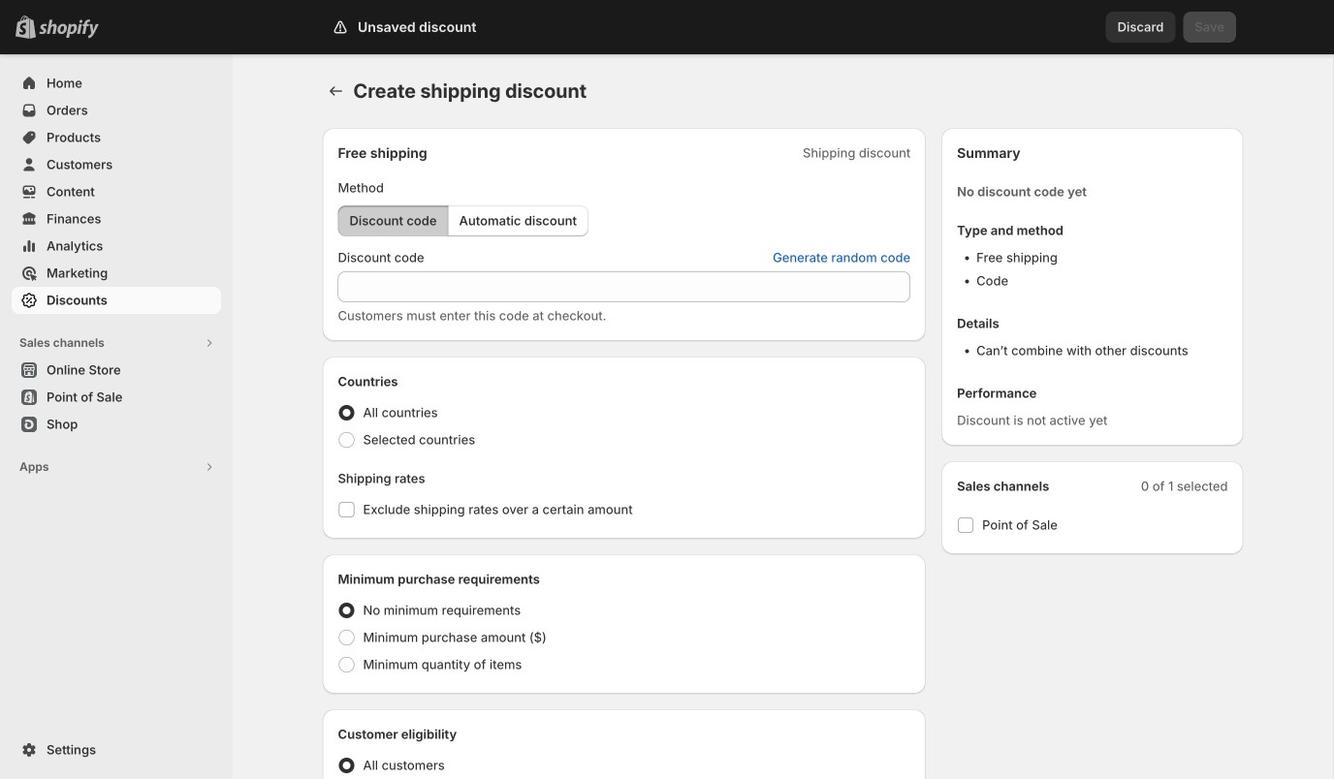 Task type: describe. For each thing, give the bounding box(es) containing it.
shopify image
[[39, 19, 99, 39]]



Task type: locate. For each thing, give the bounding box(es) containing it.
None text field
[[338, 272, 911, 303]]



Task type: vqa. For each thing, say whether or not it's contained in the screenshot.
Size TEXT BOX
no



